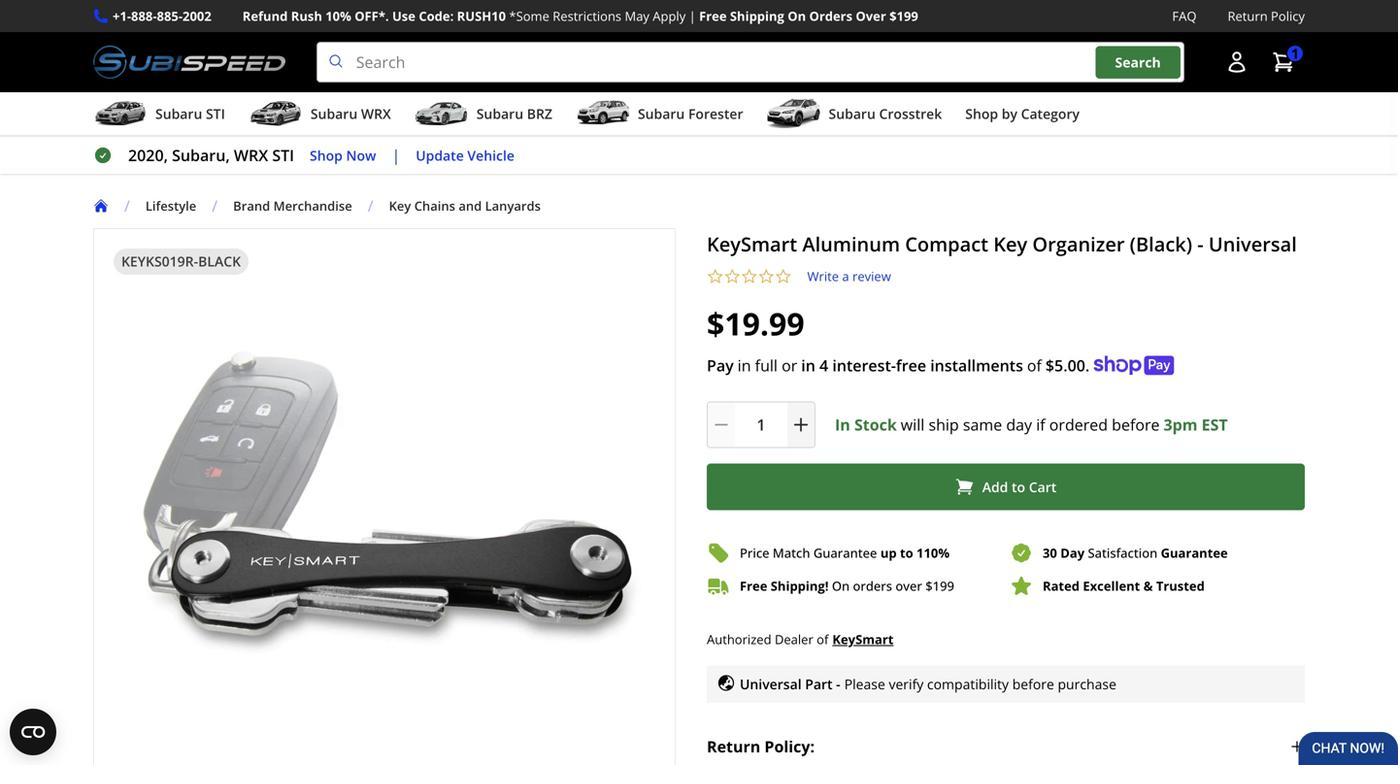 Task type: locate. For each thing, give the bounding box(es) containing it.
before left purchase on the right bottom
[[1013, 675, 1055, 693]]

return inside dropdown button
[[707, 736, 761, 757]]

universal right "(black)" on the right top of page
[[1209, 231, 1298, 258]]

wrx
[[361, 105, 391, 123], [234, 145, 268, 166]]

cart
[[1029, 478, 1057, 496]]

policy:
[[765, 736, 815, 757]]

/ for brand merchandise
[[212, 195, 218, 216]]

subaru up 'shop now'
[[311, 105, 358, 123]]

1 vertical spatial sti
[[272, 145, 294, 166]]

1 vertical spatial free
[[740, 578, 768, 595]]

shop left now
[[310, 146, 343, 164]]

key chains and lanyards link
[[389, 197, 557, 215], [389, 197, 541, 215]]

subaru inside dropdown button
[[155, 105, 202, 123]]

satisfaction
[[1088, 545, 1158, 562]]

in left 4
[[802, 355, 816, 376]]

1 vertical spatial to
[[900, 545, 914, 562]]

| right now
[[392, 145, 400, 166]]

will
[[901, 414, 925, 435]]

forester
[[689, 105, 744, 123]]

0 horizontal spatial /
[[124, 195, 130, 216]]

1 horizontal spatial shop
[[966, 105, 999, 123]]

subaru sti
[[155, 105, 225, 123]]

1 vertical spatial key
[[994, 231, 1028, 258]]

1 horizontal spatial |
[[689, 7, 696, 25]]

shop inside dropdown button
[[966, 105, 999, 123]]

0 horizontal spatial sti
[[206, 105, 225, 123]]

0 horizontal spatial of
[[817, 631, 829, 648]]

1 vertical spatial wrx
[[234, 145, 268, 166]]

keysmart up $19.99 on the right top
[[707, 231, 798, 258]]

to right up
[[900, 545, 914, 562]]

sti
[[206, 105, 225, 123], [272, 145, 294, 166]]

1 horizontal spatial universal
[[1209, 231, 1298, 258]]

0 horizontal spatial return
[[707, 736, 761, 757]]

shop now link
[[310, 145, 376, 167]]

keysmart up please
[[833, 631, 894, 649]]

wrx inside subaru wrx dropdown button
[[361, 105, 391, 123]]

excellent
[[1083, 578, 1141, 595]]

1 horizontal spatial to
[[1012, 478, 1026, 496]]

1 horizontal spatial before
[[1112, 414, 1160, 435]]

return for return policy
[[1228, 7, 1268, 25]]

2 guarantee from the left
[[1161, 545, 1229, 562]]

1 horizontal spatial guarantee
[[1161, 545, 1229, 562]]

home image
[[93, 198, 109, 214]]

1 vertical spatial |
[[392, 145, 400, 166]]

1 / from the left
[[124, 195, 130, 216]]

1 vertical spatial shop
[[310, 146, 343, 164]]

free
[[700, 7, 727, 25], [740, 578, 768, 595]]

subaru left brz
[[477, 105, 524, 123]]

sti down a subaru wrx thumbnail image
[[272, 145, 294, 166]]

subaru forester
[[638, 105, 744, 123]]

keyks019r-black
[[121, 252, 241, 271]]

1 horizontal spatial in
[[802, 355, 816, 376]]

0 vertical spatial wrx
[[361, 105, 391, 123]]

subaru crosstrek button
[[767, 96, 943, 135]]

1 horizontal spatial sti
[[272, 145, 294, 166]]

keyks019r-
[[121, 252, 198, 271]]

crosstrek
[[880, 105, 943, 123]]

full
[[755, 355, 778, 376]]

1 vertical spatial return
[[707, 736, 761, 757]]

1 horizontal spatial /
[[212, 195, 218, 216]]

None number field
[[707, 402, 816, 448]]

empty star image
[[707, 268, 724, 285], [758, 268, 775, 285], [775, 268, 792, 285]]

return
[[1228, 7, 1268, 25], [707, 736, 761, 757]]

30
[[1043, 545, 1058, 562]]

shop left by
[[966, 105, 999, 123]]

key left chains in the top of the page
[[389, 197, 411, 215]]

compact
[[906, 231, 989, 258]]

subaru
[[155, 105, 202, 123], [311, 105, 358, 123], [477, 105, 524, 123], [638, 105, 685, 123], [829, 105, 876, 123]]

0 horizontal spatial guarantee
[[814, 545, 878, 562]]

$199
[[890, 7, 919, 25]]

1 empty star image from the left
[[724, 268, 741, 285]]

trusted
[[1157, 578, 1205, 595]]

orders
[[810, 7, 853, 25]]

0 vertical spatial of
[[1028, 355, 1042, 376]]

up
[[881, 545, 897, 562]]

decrement image
[[712, 415, 731, 435]]

of left $5.00
[[1028, 355, 1042, 376]]

search button
[[1096, 46, 1181, 79]]

2 / from the left
[[212, 195, 218, 216]]

0 vertical spatial return
[[1228, 7, 1268, 25]]

to right add
[[1012, 478, 1026, 496]]

return left policy:
[[707, 736, 761, 757]]

update vehicle button
[[416, 145, 515, 167]]

a subaru wrx thumbnail image image
[[249, 99, 303, 128]]

1 vertical spatial before
[[1013, 675, 1055, 693]]

in
[[738, 355, 751, 376], [802, 355, 816, 376]]

subaru for subaru crosstrek
[[829, 105, 876, 123]]

subaru left forester
[[638, 105, 685, 123]]

off*.
[[355, 7, 389, 25]]

0 horizontal spatial shop
[[310, 146, 343, 164]]

3pm
[[1164, 414, 1198, 435]]

2 in from the left
[[802, 355, 816, 376]]

2020, subaru, wrx sti
[[128, 145, 294, 166]]

key right compact
[[994, 231, 1028, 258]]

1 horizontal spatial of
[[1028, 355, 1042, 376]]

guarantee up trusted
[[1161, 545, 1229, 562]]

add to cart
[[983, 478, 1057, 496]]

2 subaru from the left
[[311, 105, 358, 123]]

3 empty star image from the left
[[775, 268, 792, 285]]

| right apply
[[689, 7, 696, 25]]

885-
[[157, 7, 183, 25]]

over
[[896, 578, 923, 595]]

1 vertical spatial -
[[837, 675, 841, 693]]

subaru up subaru,
[[155, 105, 202, 123]]

est
[[1202, 414, 1229, 435]]

30 day satisfaction guarantee
[[1043, 545, 1229, 562]]

return for return policy:
[[707, 736, 761, 757]]

purchase
[[1058, 675, 1117, 693]]

free down price
[[740, 578, 768, 595]]

/ down now
[[368, 195, 374, 216]]

shop pay image
[[1094, 356, 1175, 376]]

if
[[1037, 414, 1046, 435]]

0 horizontal spatial in
[[738, 355, 751, 376]]

in left full
[[738, 355, 751, 376]]

0 vertical spatial |
[[689, 7, 696, 25]]

day
[[1061, 545, 1085, 562]]

3 subaru from the left
[[477, 105, 524, 123]]

universal part - please verify compatibility before purchase
[[740, 675, 1117, 693]]

free right apply
[[700, 7, 727, 25]]

.
[[1086, 355, 1090, 376]]

wrx down a subaru wrx thumbnail image
[[234, 145, 268, 166]]

0 vertical spatial -
[[1198, 231, 1204, 258]]

2 empty star image from the left
[[741, 268, 758, 285]]

+1-888-885-2002 link
[[113, 6, 212, 26]]

on
[[788, 7, 806, 25], [832, 578, 850, 595]]

key chains and lanyards
[[389, 197, 541, 215]]

4 subaru from the left
[[638, 105, 685, 123]]

brand merchandise link
[[233, 197, 368, 215], [233, 197, 352, 215]]

brz
[[527, 105, 553, 123]]

universal left part
[[740, 675, 802, 693]]

shop now
[[310, 146, 376, 164]]

open widget image
[[10, 709, 56, 756]]

rush
[[291, 7, 322, 25]]

before left 3pm
[[1112, 414, 1160, 435]]

0 horizontal spatial to
[[900, 545, 914, 562]]

/ right home image
[[124, 195, 130, 216]]

shipping
[[730, 7, 785, 25]]

1 horizontal spatial wrx
[[361, 105, 391, 123]]

over
[[856, 7, 887, 25]]

$19.99
[[707, 303, 805, 345]]

0 vertical spatial keysmart
[[707, 231, 798, 258]]

subaru right a subaru crosstrek thumbnail image
[[829, 105, 876, 123]]

subispeed logo image
[[93, 42, 285, 83]]

wrx up now
[[361, 105, 391, 123]]

subaru for subaru forester
[[638, 105, 685, 123]]

return left 'policy'
[[1228, 7, 1268, 25]]

subaru for subaru sti
[[155, 105, 202, 123]]

and
[[459, 197, 482, 215]]

empty star image
[[724, 268, 741, 285], [741, 268, 758, 285]]

1 vertical spatial keysmart
[[833, 631, 894, 649]]

subaru wrx
[[311, 105, 391, 123]]

110%
[[917, 545, 950, 562]]

3 / from the left
[[368, 195, 374, 216]]

guarantee up 'free shipping! on orders over $ 199'
[[814, 545, 878, 562]]

0 horizontal spatial on
[[788, 7, 806, 25]]

888-
[[131, 7, 157, 25]]

shop for shop now
[[310, 146, 343, 164]]

/ for lifestyle
[[124, 195, 130, 216]]

of right dealer
[[817, 631, 829, 648]]

sti up 2020, subaru, wrx sti
[[206, 105, 225, 123]]

2 empty star image from the left
[[758, 268, 775, 285]]

write
[[808, 268, 839, 285]]

1 horizontal spatial on
[[832, 578, 850, 595]]

subaru wrx button
[[249, 96, 391, 135]]

1 vertical spatial universal
[[740, 675, 802, 693]]

0 vertical spatial sti
[[206, 105, 225, 123]]

0 vertical spatial shop
[[966, 105, 999, 123]]

1 horizontal spatial return
[[1228, 7, 1268, 25]]

part
[[806, 675, 833, 693]]

shop by category button
[[966, 96, 1080, 135]]

1 subaru from the left
[[155, 105, 202, 123]]

free shipping! on orders over $ 199
[[740, 578, 955, 595]]

pay in full or in 4 interest-free installments of $5.00 .
[[707, 355, 1090, 376]]

1 horizontal spatial keysmart
[[833, 631, 894, 649]]

search input field
[[316, 42, 1185, 83]]

keysmart
[[707, 231, 798, 258], [833, 631, 894, 649]]

1 vertical spatial of
[[817, 631, 829, 648]]

5 subaru from the left
[[829, 105, 876, 123]]

0 vertical spatial free
[[700, 7, 727, 25]]

0 vertical spatial to
[[1012, 478, 1026, 496]]

|
[[689, 7, 696, 25], [392, 145, 400, 166]]

/ left brand
[[212, 195, 218, 216]]

4
[[820, 355, 829, 376]]

0 vertical spatial before
[[1112, 414, 1160, 435]]

- right part
[[837, 675, 841, 693]]

- right "(black)" on the right top of page
[[1198, 231, 1204, 258]]

subaru brz
[[477, 105, 553, 123]]

shipping!
[[771, 578, 829, 595]]

-
[[1198, 231, 1204, 258], [837, 675, 841, 693]]

please
[[845, 675, 886, 693]]

return policy link
[[1228, 6, 1306, 26]]

2 horizontal spatial /
[[368, 195, 374, 216]]

0 horizontal spatial key
[[389, 197, 411, 215]]

1 horizontal spatial key
[[994, 231, 1028, 258]]

0 horizontal spatial universal
[[740, 675, 802, 693]]

subaru forester button
[[576, 96, 744, 135]]



Task type: describe. For each thing, give the bounding box(es) containing it.
ordered
[[1050, 414, 1108, 435]]

0 horizontal spatial |
[[392, 145, 400, 166]]

of inside authorized dealer of keysmart
[[817, 631, 829, 648]]

*some
[[509, 7, 550, 25]]

a subaru forester thumbnail image image
[[576, 99, 630, 128]]

keysmart link
[[833, 629, 894, 650]]

update vehicle
[[416, 146, 515, 164]]

pay
[[707, 355, 734, 376]]

10%
[[326, 7, 351, 25]]

verify
[[889, 675, 924, 693]]

1 empty star image from the left
[[707, 268, 724, 285]]

2002
[[183, 7, 212, 25]]

policy
[[1272, 7, 1306, 25]]

code:
[[419, 7, 454, 25]]

(black)
[[1130, 231, 1193, 258]]

$5.00
[[1046, 355, 1086, 376]]

0 horizontal spatial before
[[1013, 675, 1055, 693]]

1 button
[[1263, 43, 1306, 82]]

installments
[[931, 355, 1024, 376]]

faq
[[1173, 7, 1197, 25]]

authorized
[[707, 631, 772, 648]]

dealer
[[775, 631, 814, 648]]

review
[[853, 268, 892, 285]]

return policy:
[[707, 736, 815, 757]]

0 vertical spatial universal
[[1209, 231, 1298, 258]]

refund rush 10% off*. use code: rush10 *some restrictions may apply | free shipping on orders over $199
[[243, 7, 919, 25]]

0 horizontal spatial -
[[837, 675, 841, 693]]

return policy: button
[[707, 719, 1306, 765]]

category
[[1022, 105, 1080, 123]]

brand merchandise
[[233, 197, 352, 215]]

&
[[1144, 578, 1154, 595]]

1 horizontal spatial free
[[740, 578, 768, 595]]

subaru for subaru brz
[[477, 105, 524, 123]]

aluminum
[[803, 231, 901, 258]]

merchandise
[[274, 197, 352, 215]]

in
[[835, 414, 851, 435]]

1 vertical spatial on
[[832, 578, 850, 595]]

lifestyle link down the 2020,
[[146, 197, 197, 215]]

add to cart button
[[707, 464, 1306, 511]]

0 horizontal spatial keysmart
[[707, 231, 798, 258]]

a subaru crosstrek thumbnail image image
[[767, 99, 821, 128]]

0 vertical spatial on
[[788, 7, 806, 25]]

write a review link
[[808, 268, 892, 285]]

shop by category
[[966, 105, 1080, 123]]

subaru crosstrek
[[829, 105, 943, 123]]

lifestyle link down subaru,
[[146, 197, 212, 215]]

increment image
[[792, 415, 811, 435]]

restrictions
[[553, 7, 622, 25]]

authorized dealer of keysmart
[[707, 631, 894, 649]]

0 vertical spatial key
[[389, 197, 411, 215]]

in stock will ship same day if ordered before 3pm est
[[835, 414, 1229, 435]]

199
[[933, 578, 955, 595]]

organizer
[[1033, 231, 1125, 258]]

free
[[897, 355, 927, 376]]

a subaru sti thumbnail image image
[[93, 99, 148, 128]]

black
[[198, 252, 241, 271]]

lanyards
[[485, 197, 541, 215]]

$
[[926, 578, 933, 595]]

a subaru brz thumbnail image image
[[415, 99, 469, 128]]

1 horizontal spatial -
[[1198, 231, 1204, 258]]

rated excellent & trusted
[[1043, 578, 1205, 595]]

+1-
[[113, 7, 131, 25]]

2020,
[[128, 145, 168, 166]]

0 horizontal spatial free
[[700, 7, 727, 25]]

keysmart inside authorized dealer of keysmart
[[833, 631, 894, 649]]

vehicle
[[468, 146, 515, 164]]

apply
[[653, 7, 686, 25]]

/ for key chains and lanyards
[[368, 195, 374, 216]]

search
[[1116, 53, 1162, 71]]

subaru for subaru wrx
[[311, 105, 358, 123]]

stock
[[855, 414, 897, 435]]

sti inside dropdown button
[[206, 105, 225, 123]]

ship
[[929, 414, 960, 435]]

or
[[782, 355, 798, 376]]

price
[[740, 545, 770, 562]]

return policy
[[1228, 7, 1306, 25]]

day
[[1007, 414, 1033, 435]]

1 in from the left
[[738, 355, 751, 376]]

1
[[1292, 44, 1300, 63]]

subaru brz button
[[415, 96, 553, 135]]

to inside button
[[1012, 478, 1026, 496]]

1 guarantee from the left
[[814, 545, 878, 562]]

write a review
[[808, 268, 892, 285]]

refund
[[243, 7, 288, 25]]

shop for shop by category
[[966, 105, 999, 123]]

rated
[[1043, 578, 1080, 595]]

faq link
[[1173, 6, 1197, 26]]

match
[[773, 545, 811, 562]]

chains
[[415, 197, 456, 215]]

now
[[346, 146, 376, 164]]

a
[[843, 268, 850, 285]]

button image
[[1226, 51, 1249, 74]]

same
[[964, 414, 1003, 435]]

brand
[[233, 197, 270, 215]]

rush10
[[457, 7, 506, 25]]

0 horizontal spatial wrx
[[234, 145, 268, 166]]

may
[[625, 7, 650, 25]]

price match guarantee up to 110%
[[740, 545, 950, 562]]

+1-888-885-2002
[[113, 7, 212, 25]]



Task type: vqa. For each thing, say whether or not it's contained in the screenshot.
rightmost Back
no



